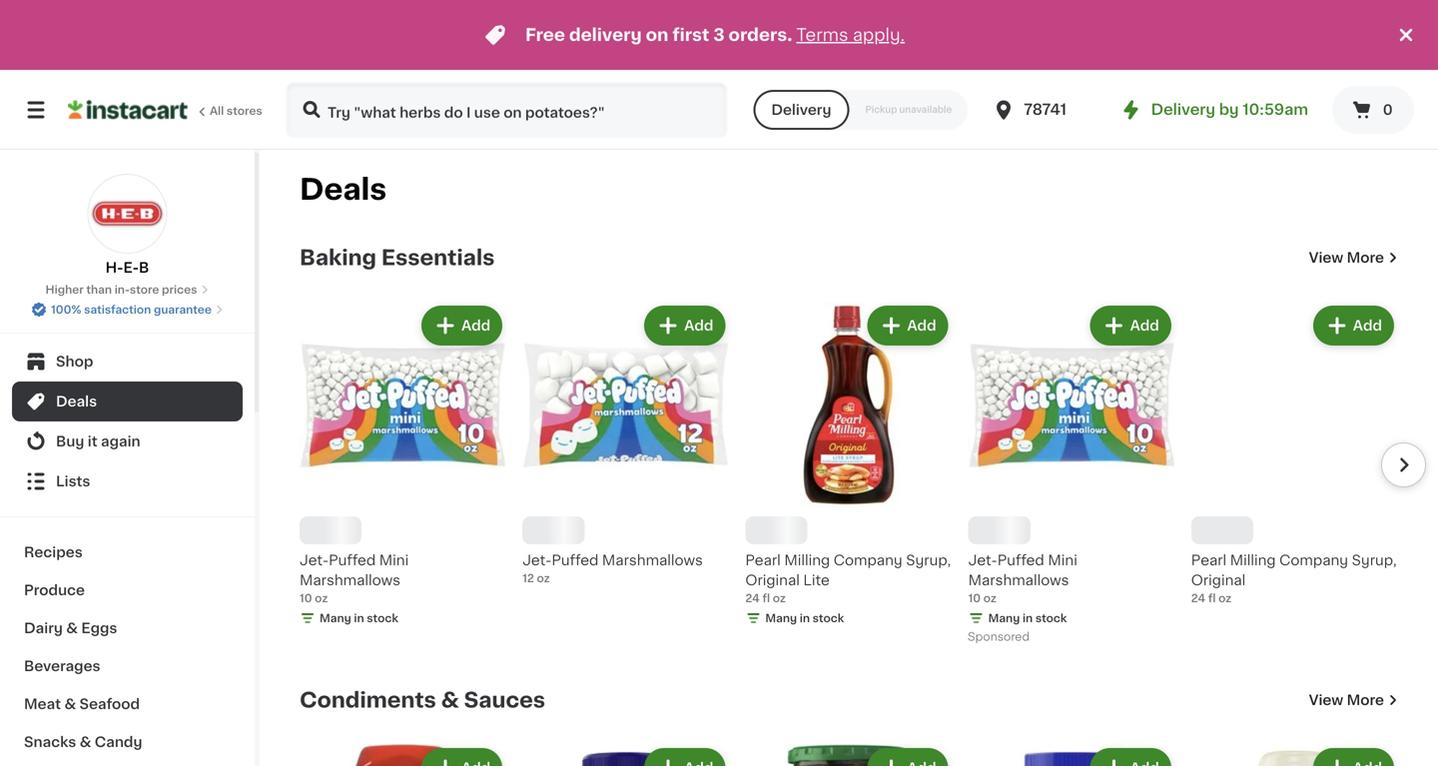 Task type: vqa. For each thing, say whether or not it's contained in the screenshot.
H-E-B
yes



Task type: locate. For each thing, give the bounding box(es) containing it.
delivery
[[1151, 102, 1216, 117], [772, 103, 832, 117]]

0 vertical spatial deals
[[300, 175, 387, 204]]

1 many in stock from the left
[[320, 613, 398, 624]]

guarantee
[[154, 304, 212, 315]]

0 vertical spatial view
[[1309, 251, 1344, 265]]

item carousel region
[[272, 294, 1426, 657]]

original
[[746, 574, 800, 588], [1192, 574, 1246, 588]]

delivery by 10:59am
[[1151, 102, 1309, 117]]

1 horizontal spatial fl
[[1209, 593, 1216, 604]]

1 view more link from the top
[[1309, 248, 1399, 268]]

view more for baking essentials
[[1309, 251, 1385, 265]]

prices
[[162, 284, 197, 295]]

1 add button from the left
[[424, 308, 501, 344]]

1 10 from the left
[[300, 593, 312, 604]]

more for condiments & sauces
[[1347, 693, 1385, 707]]

1 company from the left
[[834, 554, 903, 568]]

1 horizontal spatial original
[[1192, 574, 1246, 588]]

deals
[[300, 175, 387, 204], [56, 395, 97, 409]]

1 horizontal spatial 10
[[969, 593, 981, 604]]

1 horizontal spatial many
[[766, 613, 797, 624]]

1 more from the top
[[1347, 251, 1385, 265]]

add
[[461, 319, 491, 333], [684, 319, 714, 333], [907, 319, 937, 333], [1130, 319, 1160, 333], [1353, 319, 1383, 333]]

1 view more from the top
[[1309, 251, 1385, 265]]

add button for pearl milling company syrup, original lite
[[869, 308, 947, 344]]

1 many from the left
[[320, 613, 351, 624]]

1 horizontal spatial 24
[[1192, 593, 1206, 604]]

2 view from the top
[[1309, 693, 1344, 707]]

lite
[[804, 574, 830, 588]]

2 horizontal spatial many
[[989, 613, 1020, 624]]

2 many in stock from the left
[[766, 613, 844, 624]]

2 24 from the left
[[1192, 593, 1206, 604]]

view more link
[[1309, 248, 1399, 268], [1309, 690, 1399, 710]]

1 vertical spatial more
[[1347, 693, 1385, 707]]

delivery left by
[[1151, 102, 1216, 117]]

deals inside deals link
[[56, 395, 97, 409]]

1 horizontal spatial stock
[[813, 613, 844, 624]]

it
[[88, 435, 98, 449]]

1 vertical spatial view more link
[[1309, 690, 1399, 710]]

lists link
[[12, 462, 243, 501]]

b
[[139, 261, 149, 275]]

1 syrup, from the left
[[906, 554, 951, 568]]

deals down shop
[[56, 395, 97, 409]]

syrup, inside pearl milling company syrup, original 24 fl oz
[[1352, 554, 1397, 568]]

delivery inside button
[[772, 103, 832, 117]]

oz inside jet-puffed marshmallows 12 oz
[[537, 573, 550, 584]]

0 horizontal spatial many
[[320, 613, 351, 624]]

delivery
[[569, 26, 642, 43]]

2 milling from the left
[[1230, 554, 1276, 568]]

many in stock up condiments
[[320, 613, 398, 624]]

dairy
[[24, 621, 63, 635]]

1 vertical spatial view
[[1309, 693, 1344, 707]]

product group
[[300, 302, 507, 631], [523, 302, 730, 587], [746, 302, 953, 631], [969, 302, 1176, 649], [1192, 302, 1399, 607], [300, 744, 507, 766], [523, 744, 730, 766], [746, 744, 953, 766], [969, 744, 1176, 766], [1192, 744, 1399, 766]]

3 add button from the left
[[869, 308, 947, 344]]

0 horizontal spatial marshmallows
[[300, 574, 401, 588]]

add for pearl milling company syrup, original
[[1353, 319, 1383, 333]]

milling
[[785, 554, 830, 568], [1230, 554, 1276, 568]]

oz
[[537, 573, 550, 584], [315, 593, 328, 604], [773, 593, 786, 604], [984, 593, 997, 604], [1219, 593, 1232, 604]]

0 horizontal spatial in
[[354, 613, 364, 624]]

1 fl from the left
[[763, 593, 770, 604]]

all stores link
[[68, 82, 264, 138]]

0 horizontal spatial stock
[[367, 613, 398, 624]]

baking essentials link
[[300, 246, 495, 270]]

0 horizontal spatial mini
[[379, 554, 409, 568]]

more
[[1347, 251, 1385, 265], [1347, 693, 1385, 707]]

many up condiments
[[320, 613, 351, 624]]

2 10 from the left
[[969, 593, 981, 604]]

pearl for lite
[[746, 554, 781, 568]]

2 original from the left
[[1192, 574, 1246, 588]]

deals up baking
[[300, 175, 387, 204]]

0 horizontal spatial 10
[[300, 593, 312, 604]]

5 add button from the left
[[1315, 308, 1393, 344]]

None search field
[[286, 82, 728, 138]]

0 vertical spatial view more
[[1309, 251, 1385, 265]]

10:59am
[[1243, 102, 1309, 117]]

orders.
[[729, 26, 793, 43]]

2 many from the left
[[766, 613, 797, 624]]

original for 24
[[1192, 574, 1246, 588]]

0 horizontal spatial syrup,
[[906, 554, 951, 568]]

& for dairy
[[66, 621, 78, 635]]

company
[[834, 554, 903, 568], [1280, 554, 1349, 568]]

syrup, inside pearl milling company syrup, original lite 24 fl oz
[[906, 554, 951, 568]]

milling for lite
[[785, 554, 830, 568]]

1 add from the left
[[461, 319, 491, 333]]

0 horizontal spatial jet-puffed mini marshmallows 10 oz
[[300, 554, 409, 604]]

add button
[[424, 308, 501, 344], [646, 308, 724, 344], [869, 308, 947, 344], [1092, 308, 1170, 344], [1315, 308, 1393, 344]]

first
[[673, 26, 710, 43]]

pearl inside pearl milling company syrup, original lite 24 fl oz
[[746, 554, 781, 568]]

& left sauces
[[441, 690, 459, 711]]

puffed inside jet-puffed marshmallows 12 oz
[[552, 554, 599, 568]]

eggs
[[81, 621, 117, 635]]

0 horizontal spatial milling
[[785, 554, 830, 568]]

& right meat
[[64, 697, 76, 711]]

2 pearl from the left
[[1192, 554, 1227, 568]]

mini
[[379, 554, 409, 568], [1048, 554, 1078, 568]]

in
[[354, 613, 364, 624], [800, 613, 810, 624], [1023, 613, 1033, 624]]

company inside pearl milling company syrup, original 24 fl oz
[[1280, 554, 1349, 568]]

lists
[[56, 474, 90, 488]]

1 original from the left
[[746, 574, 800, 588]]

1 horizontal spatial jet-
[[523, 554, 552, 568]]

marshmallows inside jet-puffed marshmallows 12 oz
[[602, 554, 703, 568]]

oz inside pearl milling company syrup, original lite 24 fl oz
[[773, 593, 786, 604]]

0 horizontal spatial company
[[834, 554, 903, 568]]

10
[[300, 593, 312, 604], [969, 593, 981, 604]]

many in stock
[[320, 613, 398, 624], [766, 613, 844, 624], [989, 613, 1067, 624]]

0
[[1383, 103, 1393, 117]]

2 stock from the left
[[813, 613, 844, 624]]

0 horizontal spatial fl
[[763, 593, 770, 604]]

many in stock up 'sponsored badge' image
[[989, 613, 1067, 624]]

delivery down terms
[[772, 103, 832, 117]]

2 puffed from the left
[[552, 554, 599, 568]]

2 view more link from the top
[[1309, 690, 1399, 710]]

2 add button from the left
[[646, 308, 724, 344]]

0 horizontal spatial puffed
[[329, 554, 376, 568]]

1 horizontal spatial syrup,
[[1352, 554, 1397, 568]]

view more
[[1309, 251, 1385, 265], [1309, 693, 1385, 707]]

1 horizontal spatial milling
[[1230, 554, 1276, 568]]

snacks & candy
[[24, 735, 142, 749]]

satisfaction
[[84, 304, 151, 315]]

many in stock down the lite
[[766, 613, 844, 624]]

1 vertical spatial deals
[[56, 395, 97, 409]]

in up condiments
[[354, 613, 364, 624]]

buy
[[56, 435, 84, 449]]

higher
[[45, 284, 84, 295]]

1 horizontal spatial jet-puffed mini marshmallows 10 oz
[[969, 554, 1078, 604]]

2 add from the left
[[684, 319, 714, 333]]

service type group
[[754, 90, 968, 130]]

sauces
[[464, 690, 545, 711]]

0 horizontal spatial original
[[746, 574, 800, 588]]

1 milling from the left
[[785, 554, 830, 568]]

0 vertical spatial more
[[1347, 251, 1385, 265]]

add button for jet-puffed marshmallows
[[646, 308, 724, 344]]

2 company from the left
[[1280, 554, 1349, 568]]

1 24 from the left
[[746, 593, 760, 604]]

3
[[714, 26, 725, 43]]

original inside pearl milling company syrup, original 24 fl oz
[[1192, 574, 1246, 588]]

buy it again link
[[12, 422, 243, 462]]

condiments & sauces
[[300, 690, 545, 711]]

24 inside pearl milling company syrup, original lite 24 fl oz
[[746, 593, 760, 604]]

original inside pearl milling company syrup, original lite 24 fl oz
[[746, 574, 800, 588]]

jet-
[[300, 554, 329, 568], [523, 554, 552, 568], [969, 554, 998, 568]]

meat & seafood
[[24, 697, 140, 711]]

produce
[[24, 583, 85, 597]]

2 fl from the left
[[1209, 593, 1216, 604]]

store
[[130, 284, 159, 295]]

1 horizontal spatial delivery
[[1151, 102, 1216, 117]]

78741 button
[[992, 82, 1112, 138]]

2 horizontal spatial stock
[[1036, 613, 1067, 624]]

pearl
[[746, 554, 781, 568], [1192, 554, 1227, 568]]

in down the lite
[[800, 613, 810, 624]]

1 horizontal spatial puffed
[[552, 554, 599, 568]]

milling inside pearl milling company syrup, original lite 24 fl oz
[[785, 554, 830, 568]]

1 horizontal spatial many in stock
[[766, 613, 844, 624]]

condiments
[[300, 690, 436, 711]]

terms
[[797, 26, 849, 43]]

jet- inside jet-puffed marshmallows 12 oz
[[523, 554, 552, 568]]

many down pearl milling company syrup, original lite 24 fl oz
[[766, 613, 797, 624]]

syrup,
[[906, 554, 951, 568], [1352, 554, 1397, 568]]

0 horizontal spatial delivery
[[772, 103, 832, 117]]

company for 24
[[1280, 554, 1349, 568]]

1 pearl from the left
[[746, 554, 781, 568]]

&
[[66, 621, 78, 635], [441, 690, 459, 711], [64, 697, 76, 711], [80, 735, 91, 749]]

baking essentials
[[300, 247, 495, 268]]

view
[[1309, 251, 1344, 265], [1309, 693, 1344, 707]]

0 horizontal spatial 24
[[746, 593, 760, 604]]

2 more from the top
[[1347, 693, 1385, 707]]

more for baking essentials
[[1347, 251, 1385, 265]]

1 view from the top
[[1309, 251, 1344, 265]]

100% satisfaction guarantee
[[51, 304, 212, 315]]

snacks
[[24, 735, 76, 749]]

milling for 24
[[1230, 554, 1276, 568]]

2 jet- from the left
[[523, 554, 552, 568]]

2 horizontal spatial many in stock
[[989, 613, 1067, 624]]

2 in from the left
[[800, 613, 810, 624]]

1 horizontal spatial mini
[[1048, 554, 1078, 568]]

add button for jet-puffed mini marshmallows
[[424, 308, 501, 344]]

5 add from the left
[[1353, 319, 1383, 333]]

buy it again
[[56, 435, 140, 449]]

2 view more from the top
[[1309, 693, 1385, 707]]

& for snacks
[[80, 735, 91, 749]]

many up 'sponsored badge' image
[[989, 613, 1020, 624]]

0 horizontal spatial jet-
[[300, 554, 329, 568]]

1 vertical spatial view more
[[1309, 693, 1385, 707]]

in up 'sponsored badge' image
[[1023, 613, 1033, 624]]

company inside pearl milling company syrup, original lite 24 fl oz
[[834, 554, 903, 568]]

& left candy
[[80, 735, 91, 749]]

in-
[[115, 284, 130, 295]]

1 horizontal spatial in
[[800, 613, 810, 624]]

1 horizontal spatial marshmallows
[[602, 554, 703, 568]]

pearl for 24
[[1192, 554, 1227, 568]]

2 horizontal spatial puffed
[[998, 554, 1045, 568]]

100%
[[51, 304, 81, 315]]

2 horizontal spatial in
[[1023, 613, 1033, 624]]

view for condiments & sauces
[[1309, 693, 1344, 707]]

0 horizontal spatial deals
[[56, 395, 97, 409]]

1 horizontal spatial deals
[[300, 175, 387, 204]]

3 add from the left
[[907, 319, 937, 333]]

original for lite
[[746, 574, 800, 588]]

stock
[[367, 613, 398, 624], [813, 613, 844, 624], [1036, 613, 1067, 624]]

0 horizontal spatial many in stock
[[320, 613, 398, 624]]

many
[[320, 613, 351, 624], [766, 613, 797, 624], [989, 613, 1020, 624]]

& left eggs
[[66, 621, 78, 635]]

terms apply. link
[[797, 26, 905, 43]]

1 horizontal spatial pearl
[[1192, 554, 1227, 568]]

fl
[[763, 593, 770, 604], [1209, 593, 1216, 604]]

deals link
[[12, 382, 243, 422]]

h-e-b
[[106, 261, 149, 275]]

instacart logo image
[[68, 98, 188, 122]]

h-e-b link
[[87, 174, 167, 278]]

pearl inside pearl milling company syrup, original 24 fl oz
[[1192, 554, 1227, 568]]

0 vertical spatial view more link
[[1309, 248, 1399, 268]]

3 stock from the left
[[1036, 613, 1067, 624]]

limited time offer region
[[0, 0, 1395, 70]]

2 horizontal spatial jet-
[[969, 554, 998, 568]]

1 horizontal spatial company
[[1280, 554, 1349, 568]]

24
[[746, 593, 760, 604], [1192, 593, 1206, 604]]

milling inside pearl milling company syrup, original 24 fl oz
[[1230, 554, 1276, 568]]

jet-puffed mini marshmallows 10 oz
[[300, 554, 409, 604], [969, 554, 1078, 604]]

stores
[[227, 105, 262, 116]]

2 syrup, from the left
[[1352, 554, 1397, 568]]

0 horizontal spatial pearl
[[746, 554, 781, 568]]

marshmallows
[[602, 554, 703, 568], [300, 574, 401, 588], [969, 574, 1069, 588]]



Task type: describe. For each thing, give the bounding box(es) containing it.
0 button
[[1333, 86, 1414, 134]]

pearl milling company syrup, original 24 fl oz
[[1192, 554, 1397, 604]]

on
[[646, 26, 669, 43]]

2 jet-puffed mini marshmallows 10 oz from the left
[[969, 554, 1078, 604]]

company for lite
[[834, 554, 903, 568]]

pearl milling company syrup, original lite 24 fl oz
[[746, 554, 951, 604]]

fl inside pearl milling company syrup, original 24 fl oz
[[1209, 593, 1216, 604]]

shop
[[56, 355, 93, 369]]

delivery by 10:59am link
[[1119, 98, 1309, 122]]

& for condiments
[[441, 690, 459, 711]]

all
[[210, 105, 224, 116]]

produce link
[[12, 571, 243, 609]]

many in stock for pearl milling company syrup, original lite add button
[[766, 613, 844, 624]]

fl inside pearl milling company syrup, original lite 24 fl oz
[[763, 593, 770, 604]]

free delivery on first 3 orders. terms apply.
[[525, 26, 905, 43]]

snacks & candy link
[[12, 723, 243, 761]]

beverages
[[24, 659, 100, 673]]

1 in from the left
[[354, 613, 364, 624]]

by
[[1219, 102, 1239, 117]]

recipes
[[24, 545, 83, 559]]

view more link for condiments & sauces
[[1309, 690, 1399, 710]]

3 many from the left
[[989, 613, 1020, 624]]

syrup, for lite
[[906, 554, 951, 568]]

2 horizontal spatial marshmallows
[[969, 574, 1069, 588]]

3 puffed from the left
[[998, 554, 1045, 568]]

syrup, for 24
[[1352, 554, 1397, 568]]

delivery for delivery by 10:59am
[[1151, 102, 1216, 117]]

baking
[[300, 247, 377, 268]]

essentials
[[381, 247, 495, 268]]

12
[[523, 573, 534, 584]]

& for meat
[[64, 697, 76, 711]]

1 mini from the left
[[379, 554, 409, 568]]

candy
[[95, 735, 142, 749]]

view more link for baking essentials
[[1309, 248, 1399, 268]]

delivery for delivery
[[772, 103, 832, 117]]

1 jet-puffed mini marshmallows 10 oz from the left
[[300, 554, 409, 604]]

3 in from the left
[[1023, 613, 1033, 624]]

meat
[[24, 697, 61, 711]]

view for baking essentials
[[1309, 251, 1344, 265]]

1 puffed from the left
[[329, 554, 376, 568]]

seafood
[[79, 697, 140, 711]]

beverages link
[[12, 647, 243, 685]]

higher than in-store prices
[[45, 284, 197, 295]]

1 stock from the left
[[367, 613, 398, 624]]

3 many in stock from the left
[[989, 613, 1067, 624]]

2 mini from the left
[[1048, 554, 1078, 568]]

shop link
[[12, 342, 243, 382]]

view more for condiments & sauces
[[1309, 693, 1385, 707]]

jet-puffed marshmallows 12 oz
[[523, 554, 703, 584]]

delivery button
[[754, 90, 850, 130]]

again
[[101, 435, 140, 449]]

add for jet-puffed mini marshmallows
[[461, 319, 491, 333]]

higher than in-store prices link
[[45, 282, 209, 298]]

4 add from the left
[[1130, 319, 1160, 333]]

dairy & eggs
[[24, 621, 117, 635]]

all stores
[[210, 105, 262, 116]]

add for jet-puffed marshmallows
[[684, 319, 714, 333]]

many in stock for jet-puffed mini marshmallows add button
[[320, 613, 398, 624]]

24 inside pearl milling company syrup, original 24 fl oz
[[1192, 593, 1206, 604]]

4 add button from the left
[[1092, 308, 1170, 344]]

add for pearl milling company syrup, original lite
[[907, 319, 937, 333]]

meat & seafood link
[[12, 685, 243, 723]]

recipes link
[[12, 533, 243, 571]]

add button for pearl milling company syrup, original
[[1315, 308, 1393, 344]]

1 jet- from the left
[[300, 554, 329, 568]]

h-e-b logo image
[[87, 174, 167, 254]]

apply.
[[853, 26, 905, 43]]

condiments & sauces link
[[300, 688, 545, 712]]

h-
[[106, 261, 123, 275]]

free
[[525, 26, 565, 43]]

oz inside pearl milling company syrup, original 24 fl oz
[[1219, 593, 1232, 604]]

than
[[86, 284, 112, 295]]

e-
[[123, 261, 139, 275]]

100% satisfaction guarantee button
[[31, 298, 224, 318]]

dairy & eggs link
[[12, 609, 243, 647]]

3 jet- from the left
[[969, 554, 998, 568]]

78741
[[1024, 102, 1067, 117]]

Search field
[[288, 84, 726, 136]]

sponsored badge image
[[969, 632, 1029, 644]]



